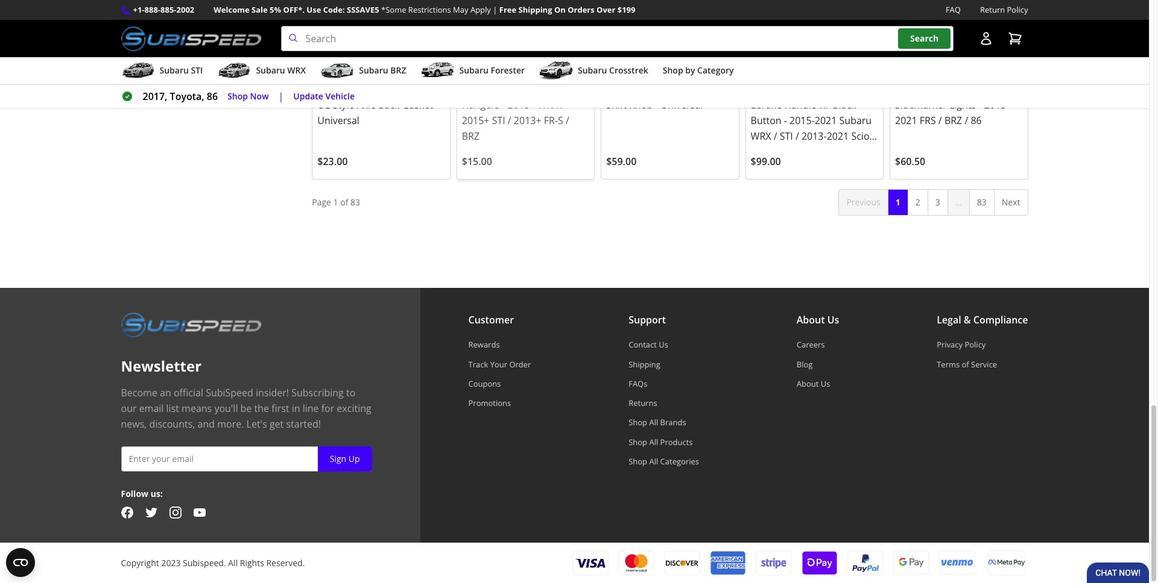 Task type: locate. For each thing, give the bounding box(es) containing it.
2017
[[776, 177, 798, 190]]

faq link
[[946, 4, 961, 16]]

2013- down "$99.00"
[[751, 177, 776, 190]]

shop left now
[[228, 90, 248, 102]]

subaru inside subaru crosstrek dropdown button
[[578, 65, 607, 76]]

googlepay image
[[893, 551, 929, 577]]

us
[[827, 314, 839, 327], [659, 340, 668, 351], [821, 379, 830, 390]]

subaru for subaru wrx
[[256, 65, 285, 76]]

subaru inside subaru sti dropdown button
[[160, 65, 189, 76]]

2 1 from the left
[[896, 196, 900, 208]]

2 horizontal spatial 2013-
[[984, 98, 1010, 111]]

subaru for subaru crosstrek
[[578, 65, 607, 76]]

crosstrek inside dropdown button
[[609, 65, 648, 76]]

carbon
[[829, 82, 862, 96]]

wrx up update
[[287, 65, 306, 76]]

038006
[[606, 68, 635, 80]]

subispeed logo image down 2002
[[121, 26, 262, 51]]

stock for cobb
[[484, 53, 507, 64]]

a subaru crosstrek thumbnail image image
[[539, 62, 573, 80]]

brz inside dropdown button
[[390, 65, 406, 76]]

universal down stainless on the right top of the page
[[661, 98, 703, 111]]

1 horizontal spatial 86
[[751, 161, 762, 174]]

subaru inside 'subaru brz' dropdown button
[[359, 65, 388, 76]]

0 horizontal spatial sti
[[191, 65, 203, 76]]

stock inside '15 in stock 038006 grimmspeed stainless steel shift knob  - universal'
[[629, 53, 652, 64]]

faqs link
[[629, 379, 699, 390]]

45 in stock 020031 grimmspeed aftermarket oe style axle back gasket - universal
[[317, 53, 439, 127]]

1 vertical spatial sti
[[492, 114, 505, 127]]

stock right 19
[[773, 53, 796, 64]]

0 horizontal spatial forester
[[491, 65, 525, 76]]

1 horizontal spatial 1
[[896, 196, 900, 208]]

2021 inside morimoto xb led sidemarker lights - 2013- 2021 frs / brz / 86
[[895, 114, 917, 127]]

0 horizontal spatial s
[[558, 114, 563, 127]]

2013+
[[514, 114, 541, 127]]

2015+
[[508, 98, 535, 111], [462, 114, 490, 127]]

venmo image
[[939, 551, 975, 577]]

2021 up 'toyota'
[[827, 129, 849, 143]]

all
[[649, 418, 658, 429], [649, 437, 658, 448], [649, 457, 658, 467], [228, 558, 238, 569]]

us for about us link
[[821, 379, 830, 390]]

1 horizontal spatial crosstrek
[[801, 177, 844, 190]]

1 horizontal spatial sti
[[492, 114, 505, 127]]

0 vertical spatial wrx
[[287, 65, 306, 76]]

all down 'shop all brands'
[[649, 437, 658, 448]]

forester up urethane
[[491, 65, 525, 76]]

all left "brands"
[[649, 418, 658, 429]]

facebook logo image
[[121, 507, 133, 519]]

brz inside the olm satin series carbon ebrake handle w/ black button - 2015-2021 subaru wrx / sti / 2013-2021 scion fr-s / subaru brz / toyota 86 / 2014-2018 forester / 2013-2017 crosstrek
[[814, 145, 831, 158]]

in right 15
[[618, 53, 627, 64]]

crosstrek up grimmspeed
[[609, 65, 648, 76]]

subaru crosstrek
[[578, 65, 648, 76]]

stock up subaru forester
[[484, 53, 507, 64]]

1 horizontal spatial 2013-
[[802, 129, 827, 143]]

stock inside 45 in stock 020031 grimmspeed aftermarket oe style axle back gasket - universal
[[340, 53, 363, 64]]

86 left 2014-
[[751, 161, 762, 174]]

1 stock from the left
[[340, 53, 363, 64]]

brz inside the 44 in stock 511312 cobb urethane exhaust hangers - 2015+ wrx / 2015+ sti / 2013+ fr-s / brz
[[462, 129, 480, 143]]

2021 down sidemarker
[[895, 114, 917, 127]]

2 vertical spatial wrx
[[751, 129, 771, 143]]

about us up the careers link
[[797, 314, 839, 327]]

0 horizontal spatial policy
[[965, 340, 986, 351]]

44
[[462, 53, 472, 64]]

forester down 'toyota'
[[820, 161, 858, 174]]

promotions
[[468, 398, 511, 409]]

shop all categories link
[[629, 457, 699, 467]]

policy
[[1007, 4, 1028, 15], [965, 340, 986, 351]]

4 in from the left
[[763, 53, 771, 64]]

0 vertical spatial 2015+
[[508, 98, 535, 111]]

in inside 45 in stock 020031 grimmspeed aftermarket oe style axle back gasket - universal
[[329, 53, 338, 64]]

+1-888-885-2002 link
[[133, 4, 194, 16]]

button image
[[979, 31, 993, 46]]

2014-
[[770, 161, 796, 174]]

in for cobb
[[474, 53, 482, 64]]

visa image
[[572, 551, 608, 577]]

2 vertical spatial 2013-
[[751, 177, 776, 190]]

3 in from the left
[[618, 53, 627, 64]]

2 83 from the left
[[977, 196, 987, 208]]

subaru inside subaru forester dropdown button
[[459, 65, 489, 76]]

1 vertical spatial wrx
[[538, 98, 558, 111]]

categories
[[660, 457, 699, 467]]

sti inside dropdown button
[[191, 65, 203, 76]]

of right page
[[340, 196, 348, 208]]

welcome sale 5% off*. use code: sssave5
[[214, 4, 379, 15]]

of right terms
[[962, 359, 969, 370]]

83 right ...
[[977, 196, 987, 208]]

over
[[597, 4, 616, 15]]

0 vertical spatial sti
[[191, 65, 203, 76]]

all for brands
[[649, 418, 658, 429]]

shop by category button
[[663, 60, 734, 84]]

morimoto
[[895, 82, 940, 96]]

2 in from the left
[[474, 53, 482, 64]]

subaru up grimmspeed
[[359, 65, 388, 76]]

- right lights
[[979, 98, 982, 111]]

2013-
[[984, 98, 1010, 111], [802, 129, 827, 143], [751, 177, 776, 190]]

s inside the olm satin series carbon ebrake handle w/ black button - 2015-2021 subaru wrx / sti / 2013-2021 scion fr-s / subaru brz / toyota 86 / 2014-2018 forester / 2013-2017 crosstrek
[[765, 145, 770, 158]]

subaru down 15
[[578, 65, 607, 76]]

cobb urethane exhaust hangers - 2015+ wrx / 2015+ sti / 2013+ fr-s / brz image
[[462, 0, 589, 52]]

2013- right lights
[[984, 98, 1010, 111]]

in for grimmspeed
[[618, 53, 627, 64]]

copyright
[[121, 558, 159, 569]]

sti up toyota,
[[191, 65, 203, 76]]

1 in from the left
[[329, 53, 338, 64]]

0 vertical spatial subispeed logo image
[[121, 26, 262, 51]]

in right 44 at the left of page
[[474, 53, 482, 64]]

terms of service
[[937, 359, 997, 370]]

83 right page
[[350, 196, 360, 208]]

on
[[554, 4, 566, 15]]

subaru down 44 at the left of page
[[459, 65, 489, 76]]

policy right the return
[[1007, 4, 1028, 15]]

subaru up 2017, toyota, 86
[[160, 65, 189, 76]]

about us down the blog link
[[797, 379, 830, 390]]

- right gasket
[[436, 98, 439, 111]]

86 inside the olm satin series carbon ebrake handle w/ black button - 2015-2021 subaru wrx / sti / 2013-2021 scion fr-s / subaru brz / toyota 86 / 2014-2018 forester / 2013-2017 crosstrek
[[751, 161, 762, 174]]

ellipses image
[[948, 189, 970, 216]]

0 vertical spatial forester
[[491, 65, 525, 76]]

86 down lights
[[971, 114, 982, 127]]

45
[[317, 53, 327, 64]]

0 vertical spatial about us
[[797, 314, 839, 327]]

0 horizontal spatial fr-
[[544, 114, 558, 127]]

wrx down exhaust
[[538, 98, 558, 111]]

about down blog
[[797, 379, 819, 390]]

0 horizontal spatial 2013-
[[751, 177, 776, 190]]

us down the blog link
[[821, 379, 830, 390]]

brz up $15.00
[[462, 129, 480, 143]]

returns link
[[629, 398, 699, 409]]

subispeed logo image
[[121, 26, 262, 51], [121, 313, 262, 338]]

stripe image
[[756, 551, 792, 577]]

| left free
[[493, 4, 497, 15]]

all for products
[[649, 437, 658, 448]]

1 vertical spatial 2015+
[[462, 114, 490, 127]]

universal down style
[[317, 114, 359, 127]]

stock inside the 44 in stock 511312 cobb urethane exhaust hangers - 2015+ wrx / 2015+ sti / 2013+ fr-s / brz
[[484, 53, 507, 64]]

1 vertical spatial forester
[[820, 161, 858, 174]]

3 stock from the left
[[629, 53, 652, 64]]

shipping left on
[[519, 4, 552, 15]]

us up shipping link
[[659, 340, 668, 351]]

orders
[[568, 4, 595, 15]]

2 horizontal spatial 86
[[971, 114, 982, 127]]

1 vertical spatial |
[[278, 90, 284, 103]]

86 right toyota,
[[207, 90, 218, 103]]

scion
[[851, 129, 876, 143]]

universal inside 45 in stock 020031 grimmspeed aftermarket oe style axle back gasket - universal
[[317, 114, 359, 127]]

led
[[957, 82, 974, 96]]

s down exhaust
[[558, 114, 563, 127]]

1 horizontal spatial policy
[[1007, 4, 1028, 15]]

0 vertical spatial 86
[[207, 90, 218, 103]]

products
[[660, 437, 693, 448]]

1 vertical spatial about us
[[797, 379, 830, 390]]

1 horizontal spatial 83
[[977, 196, 987, 208]]

1 vertical spatial s
[[765, 145, 770, 158]]

0 vertical spatial fr-
[[544, 114, 558, 127]]

all down 'shop all products'
[[649, 457, 658, 467]]

blog
[[797, 359, 813, 370]]

stock up 020031
[[340, 53, 363, 64]]

1 vertical spatial universal
[[317, 114, 359, 127]]

0 vertical spatial policy
[[1007, 4, 1028, 15]]

fr- down button
[[751, 145, 765, 158]]

about
[[797, 314, 825, 327], [797, 379, 819, 390]]

1 horizontal spatial s
[[765, 145, 770, 158]]

brz up 'aftermarket'
[[390, 65, 406, 76]]

update vehicle
[[293, 90, 355, 102]]

line
[[303, 403, 319, 416]]

$59.00
[[606, 155, 637, 168]]

morimoto xb led sidemarker lights - 2013-2021 frs / brz / 86 image
[[895, 0, 1023, 52]]

toyota
[[840, 145, 870, 158]]

shop for shop all categories
[[629, 457, 647, 467]]

be
[[240, 403, 252, 416]]

crosstrek inside the olm satin series carbon ebrake handle w/ black button - 2015-2021 subaru wrx / sti / 2013-2021 scion fr-s / subaru brz / toyota 86 / 2014-2018 forester / 2013-2017 crosstrek
[[801, 177, 844, 190]]

1 horizontal spatial shipping
[[629, 359, 660, 370]]

about up careers
[[797, 314, 825, 327]]

1 right page
[[333, 196, 338, 208]]

in right 19
[[763, 53, 771, 64]]

in inside the 44 in stock 511312 cobb urethane exhaust hangers - 2015+ wrx / 2015+ sti / 2013+ fr-s / brz
[[474, 53, 482, 64]]

1 vertical spatial 86
[[971, 114, 982, 127]]

1 horizontal spatial wrx
[[538, 98, 558, 111]]

2 vertical spatial 86
[[751, 161, 762, 174]]

2
[[916, 196, 920, 208]]

2013- down 2015-
[[802, 129, 827, 143]]

fr- right 2013+
[[544, 114, 558, 127]]

shop now link
[[228, 90, 269, 103]]

0 vertical spatial s
[[558, 114, 563, 127]]

brz up 2018
[[814, 145, 831, 158]]

- left 2015-
[[784, 114, 787, 127]]

0 horizontal spatial of
[[340, 196, 348, 208]]

1 horizontal spatial forester
[[820, 161, 858, 174]]

shop down returns
[[629, 418, 647, 429]]

shop all brands link
[[629, 418, 699, 429]]

metapay image
[[988, 561, 1025, 567]]

- right knob
[[655, 98, 658, 111]]

all left rights
[[228, 558, 238, 569]]

page
[[312, 196, 331, 208]]

s down button
[[765, 145, 770, 158]]

restrictions
[[408, 4, 451, 15]]

1 vertical spatial subispeed logo image
[[121, 313, 262, 338]]

2 stock from the left
[[484, 53, 507, 64]]

returns
[[629, 398, 657, 409]]

us up the careers link
[[827, 314, 839, 327]]

0 horizontal spatial universal
[[317, 114, 359, 127]]

1 vertical spatial us
[[659, 340, 668, 351]]

subispeed logo image up newsletter
[[121, 313, 262, 338]]

| right now
[[278, 90, 284, 103]]

contact us
[[629, 340, 668, 351]]

update
[[293, 90, 323, 102]]

1 vertical spatial crosstrek
[[801, 177, 844, 190]]

brz down lights
[[945, 114, 962, 127]]

2 about from the top
[[797, 379, 819, 390]]

subaru inside subaru wrx dropdown button
[[256, 65, 285, 76]]

shop down 'shop all brands'
[[629, 437, 647, 448]]

shop down 'shop all products'
[[629, 457, 647, 467]]

1 about us from the top
[[797, 314, 839, 327]]

search input field
[[281, 26, 953, 51]]

shop inside dropdown button
[[663, 65, 683, 76]]

stock up 038006
[[629, 53, 652, 64]]

1 horizontal spatial |
[[493, 4, 497, 15]]

all for categories
[[649, 457, 658, 467]]

lights
[[950, 98, 976, 111]]

2015+ up 2013+
[[508, 98, 535, 111]]

policy up the terms of service link
[[965, 340, 986, 351]]

urethane
[[488, 82, 531, 96]]

fr-
[[544, 114, 558, 127], [751, 145, 765, 158]]

rewards
[[468, 340, 500, 351]]

discover image
[[664, 551, 700, 577]]

1 vertical spatial about
[[797, 379, 819, 390]]

0 horizontal spatial shipping
[[519, 4, 552, 15]]

2015+ down hangers
[[462, 114, 490, 127]]

shipping down contact
[[629, 359, 660, 370]]

0 horizontal spatial |
[[278, 90, 284, 103]]

hangers
[[462, 98, 500, 111]]

86 inside morimoto xb led sidemarker lights - 2013- 2021 frs / brz / 86
[[971, 114, 982, 127]]

1 vertical spatial policy
[[965, 340, 986, 351]]

1 vertical spatial fr-
[[751, 145, 765, 158]]

sti down hangers
[[492, 114, 505, 127]]

subaru up 2018
[[779, 145, 811, 158]]

0 horizontal spatial crosstrek
[[609, 65, 648, 76]]

our
[[121, 403, 137, 416]]

1 horizontal spatial universal
[[661, 98, 703, 111]]

crosstrek down 2018
[[801, 177, 844, 190]]

15 in stock 038006 grimmspeed stainless steel shift knob  - universal
[[606, 53, 731, 111]]

in inside '15 in stock 038006 grimmspeed stainless steel shift knob  - universal'
[[618, 53, 627, 64]]

privacy policy
[[937, 340, 986, 351]]

olm satin series carbon ebrake handle w/ black button - 2015-2021 subaru wrx / sti / 2013-2021 scion fr-s / subaru brz / toyota 86 / 2014-2018 forester / 2013-2017 crosstrek image
[[751, 0, 878, 52]]

wrx down button
[[751, 129, 771, 143]]

|
[[493, 4, 497, 15], [278, 90, 284, 103]]

2 vertical spatial us
[[821, 379, 830, 390]]

shop for shop all brands
[[629, 418, 647, 429]]

in right the 45
[[329, 53, 338, 64]]

started!
[[286, 418, 321, 432]]

knob
[[629, 98, 653, 111]]

us:
[[151, 489, 163, 500]]

2 horizontal spatial sti
[[780, 129, 793, 143]]

ebrake
[[751, 98, 782, 111]]

return
[[980, 4, 1005, 15]]

0 vertical spatial universal
[[661, 98, 703, 111]]

shop left by
[[663, 65, 683, 76]]

careers
[[797, 340, 825, 351]]

0 horizontal spatial 1
[[333, 196, 338, 208]]

subaru up now
[[256, 65, 285, 76]]

2018
[[796, 161, 818, 174]]

1 left 2
[[896, 196, 900, 208]]

0 horizontal spatial 83
[[350, 196, 360, 208]]

86
[[207, 90, 218, 103], [971, 114, 982, 127], [751, 161, 762, 174]]

subaru forester button
[[421, 60, 525, 84]]

2 horizontal spatial wrx
[[751, 129, 771, 143]]

wrx inside the olm satin series carbon ebrake handle w/ black button - 2015-2021 subaru wrx / sti / 2013-2021 scion fr-s / subaru brz / toyota 86 / 2014-2018 forester / 2013-2017 crosstrek
[[751, 129, 771, 143]]

- down urethane
[[502, 98, 505, 111]]

sign up button
[[318, 447, 372, 473]]

stainless
[[667, 82, 707, 96]]

15
[[606, 53, 616, 64]]

in
[[292, 403, 300, 416]]

subaru up scion at the right of the page
[[839, 114, 872, 127]]

1 horizontal spatial fr-
[[751, 145, 765, 158]]

0 vertical spatial about
[[797, 314, 825, 327]]

s
[[558, 114, 563, 127], [765, 145, 770, 158]]

0 vertical spatial 2013-
[[984, 98, 1010, 111]]

follow
[[121, 489, 148, 500]]

0 horizontal spatial wrx
[[287, 65, 306, 76]]

exhaust
[[533, 82, 569, 96]]

sti down 2015-
[[780, 129, 793, 143]]

2 vertical spatial sti
[[780, 129, 793, 143]]

1 horizontal spatial of
[[962, 359, 969, 370]]

0 vertical spatial crosstrek
[[609, 65, 648, 76]]

subaru for subaru sti
[[160, 65, 189, 76]]



Task type: vqa. For each thing, say whether or not it's contained in the screenshot.
License
no



Task type: describe. For each thing, give the bounding box(es) containing it.
1 vertical spatial 2013-
[[802, 129, 827, 143]]

news,
[[121, 418, 147, 432]]

brz inside morimoto xb led sidemarker lights - 2013- 2021 frs / brz / 86
[[945, 114, 962, 127]]

privacy
[[937, 340, 963, 351]]

grimmspeed
[[317, 82, 377, 96]]

- inside 45 in stock 020031 grimmspeed aftermarket oe style axle back gasket - universal
[[436, 98, 439, 111]]

5%
[[270, 4, 281, 15]]

may
[[453, 4, 468, 15]]

get
[[270, 418, 284, 432]]

+1-
[[133, 4, 145, 15]]

amex image
[[710, 551, 746, 577]]

forester inside dropdown button
[[491, 65, 525, 76]]

- inside morimoto xb led sidemarker lights - 2013- 2021 frs / brz / 86
[[979, 98, 982, 111]]

instagram logo image
[[169, 507, 181, 519]]

gasket
[[402, 98, 433, 111]]

coupons link
[[468, 379, 531, 390]]

for
[[321, 403, 334, 416]]

2 subispeed logo image from the top
[[121, 313, 262, 338]]

subaru for subaru forester
[[459, 65, 489, 76]]

next
[[1002, 196, 1020, 208]]

open widget image
[[6, 549, 35, 578]]

shop now
[[228, 90, 269, 102]]

$15.00
[[462, 155, 492, 168]]

return policy
[[980, 4, 1028, 15]]

...
[[955, 196, 962, 208]]

sti inside the 44 in stock 511312 cobb urethane exhaust hangers - 2015+ wrx / 2015+ sti / 2013+ fr-s / brz
[[492, 114, 505, 127]]

legal
[[937, 314, 961, 327]]

sti inside the olm satin series carbon ebrake handle w/ black button - 2015-2021 subaru wrx / sti / 2013-2021 scion fr-s / subaru brz / toyota 86 / 2014-2018 forester / 2013-2017 crosstrek
[[780, 129, 793, 143]]

$23.00
[[317, 155, 348, 168]]

wrx inside the 44 in stock 511312 cobb urethane exhaust hangers - 2015+ wrx / 2015+ sti / 2013+ fr-s / brz
[[538, 98, 558, 111]]

1 horizontal spatial 2015+
[[508, 98, 535, 111]]

blog link
[[797, 359, 839, 370]]

now
[[250, 90, 269, 102]]

xb
[[943, 82, 954, 96]]

1 about from the top
[[797, 314, 825, 327]]

toyota,
[[170, 90, 204, 103]]

2017,
[[143, 90, 167, 103]]

return policy link
[[980, 4, 1028, 16]]

rights
[[240, 558, 264, 569]]

subaru wrx
[[256, 65, 306, 76]]

19
[[751, 53, 760, 64]]

you'll
[[214, 403, 238, 416]]

2021 down w/
[[815, 114, 837, 127]]

rewards link
[[468, 340, 531, 351]]

$199
[[618, 4, 636, 15]]

style
[[333, 98, 354, 111]]

sign
[[330, 454, 346, 465]]

subaru sti button
[[121, 60, 203, 84]]

apply
[[471, 4, 491, 15]]

83 inside button
[[977, 196, 987, 208]]

0 vertical spatial us
[[827, 314, 839, 327]]

83 button
[[969, 189, 995, 216]]

up
[[349, 454, 360, 465]]

us for contact us link
[[659, 340, 668, 351]]

forester inside the olm satin series carbon ebrake handle w/ black button - 2015-2021 subaru wrx / sti / 2013-2021 scion fr-s / subaru brz / toyota 86 / 2014-2018 forester / 2013-2017 crosstrek
[[820, 161, 858, 174]]

policy for privacy policy
[[965, 340, 986, 351]]

wrx inside dropdown button
[[287, 65, 306, 76]]

2015-
[[790, 114, 815, 127]]

policy for return policy
[[1007, 4, 1028, 15]]

1 vertical spatial of
[[962, 359, 969, 370]]

in for grimmspeed
[[329, 53, 338, 64]]

steel
[[709, 82, 731, 96]]

code:
[[323, 4, 345, 15]]

2013- inside morimoto xb led sidemarker lights - 2013- 2021 frs / brz / 86
[[984, 98, 1010, 111]]

shop for shop now
[[228, 90, 248, 102]]

shift
[[606, 98, 627, 111]]

w/
[[819, 98, 830, 111]]

stock for grimmspeed
[[340, 53, 363, 64]]

let's
[[246, 418, 267, 432]]

back
[[378, 98, 400, 111]]

subaru forester
[[459, 65, 525, 76]]

shop for shop by category
[[663, 65, 683, 76]]

contact us link
[[629, 340, 699, 351]]

shoppay image
[[801, 551, 838, 577]]

shop by category
[[663, 65, 734, 76]]

the
[[254, 403, 269, 416]]

- inside the 44 in stock 511312 cobb urethane exhaust hangers - 2015+ wrx / 2015+ sti / 2013+ fr-s / brz
[[502, 98, 505, 111]]

faqs
[[629, 379, 648, 390]]

a subaru brz thumbnail image image
[[320, 62, 354, 80]]

- inside '15 in stock 038006 grimmspeed stainless steel shift knob  - universal'
[[655, 98, 658, 111]]

cobb
[[462, 82, 486, 96]]

grimmspeed aftermarket oe style axle back gasket - universal image
[[317, 0, 445, 52]]

s inside the 44 in stock 511312 cobb urethane exhaust hangers - 2015+ wrx / 2015+ sti / 2013+ fr-s / brz
[[558, 114, 563, 127]]

shop for shop all products
[[629, 437, 647, 448]]

0 vertical spatial of
[[340, 196, 348, 208]]

olm satin series carbon ebrake handle w/ black button - 2015-2021 subaru wrx / sti / 2013-2021 scion fr-s / subaru brz / toyota 86 / 2014-2018 forester / 2013-2017 crosstrek
[[751, 82, 876, 190]]

fr- inside the olm satin series carbon ebrake handle w/ black button - 2015-2021 subaru wrx / sti / 2013-2021 scion fr-s / subaru brz / toyota 86 / 2014-2018 forester / 2013-2017 crosstrek
[[751, 145, 765, 158]]

search
[[910, 33, 939, 44]]

means
[[182, 403, 212, 416]]

1 83 from the left
[[350, 196, 360, 208]]

grimmspeed stainless steel shift knob  - universal image
[[606, 0, 734, 52]]

free
[[499, 4, 516, 15]]

track your order link
[[468, 359, 531, 370]]

shop all products link
[[629, 437, 699, 448]]

a subaru sti thumbnail image image
[[121, 62, 155, 80]]

shipping link
[[629, 359, 699, 370]]

stock for grimmspeed
[[629, 53, 652, 64]]

0 horizontal spatial 2015+
[[462, 114, 490, 127]]

19 in stock
[[751, 53, 796, 64]]

a subaru forester thumbnail image image
[[421, 62, 455, 80]]

1 1 from the left
[[333, 196, 338, 208]]

black
[[833, 98, 856, 111]]

2 about us from the top
[[797, 379, 830, 390]]

terms
[[937, 359, 960, 370]]

a subaru wrx thumbnail image image
[[217, 62, 251, 80]]

mastercard image
[[618, 551, 654, 577]]

subaru for subaru brz
[[359, 65, 388, 76]]

order
[[509, 359, 531, 370]]

track your order
[[468, 359, 531, 370]]

paypal image
[[847, 551, 883, 577]]

- inside the olm satin series carbon ebrake handle w/ black button - 2015-2021 subaru wrx / sti / 2013-2021 scion fr-s / subaru brz / toyota 86 / 2014-2018 forester / 2013-2017 crosstrek
[[784, 114, 787, 127]]

youtube logo image
[[193, 507, 205, 519]]

universal inside '15 in stock 038006 grimmspeed stainless steel shift knob  - universal'
[[661, 98, 703, 111]]

morimoto xb led sidemarker lights - 2013- 2021 frs / brz / 86
[[895, 82, 1010, 127]]

about us link
[[797, 379, 839, 390]]

subaru brz
[[359, 65, 406, 76]]

service
[[971, 359, 997, 370]]

1 subispeed logo image from the top
[[121, 26, 262, 51]]

1 vertical spatial shipping
[[629, 359, 660, 370]]

follow us:
[[121, 489, 163, 500]]

Enter your email text field
[[121, 447, 372, 473]]

legal & compliance
[[937, 314, 1028, 327]]

an
[[160, 387, 171, 400]]

1 button
[[888, 189, 908, 216]]

promotions link
[[468, 398, 531, 409]]

1 inside button
[[896, 196, 900, 208]]

0 horizontal spatial 86
[[207, 90, 218, 103]]

brands
[[660, 418, 686, 429]]

+1-888-885-2002
[[133, 4, 194, 15]]

4 stock from the left
[[773, 53, 796, 64]]

0 vertical spatial |
[[493, 4, 497, 15]]

to
[[346, 387, 356, 400]]

shop all brands
[[629, 418, 686, 429]]

*some
[[381, 4, 406, 15]]

0 vertical spatial shipping
[[519, 4, 552, 15]]

twitter logo image
[[145, 507, 157, 519]]

more.
[[217, 418, 244, 432]]

fr- inside the 44 in stock 511312 cobb urethane exhaust hangers - 2015+ wrx / 2015+ sti / 2013+ fr-s / brz
[[544, 114, 558, 127]]

customer
[[468, 314, 514, 327]]



